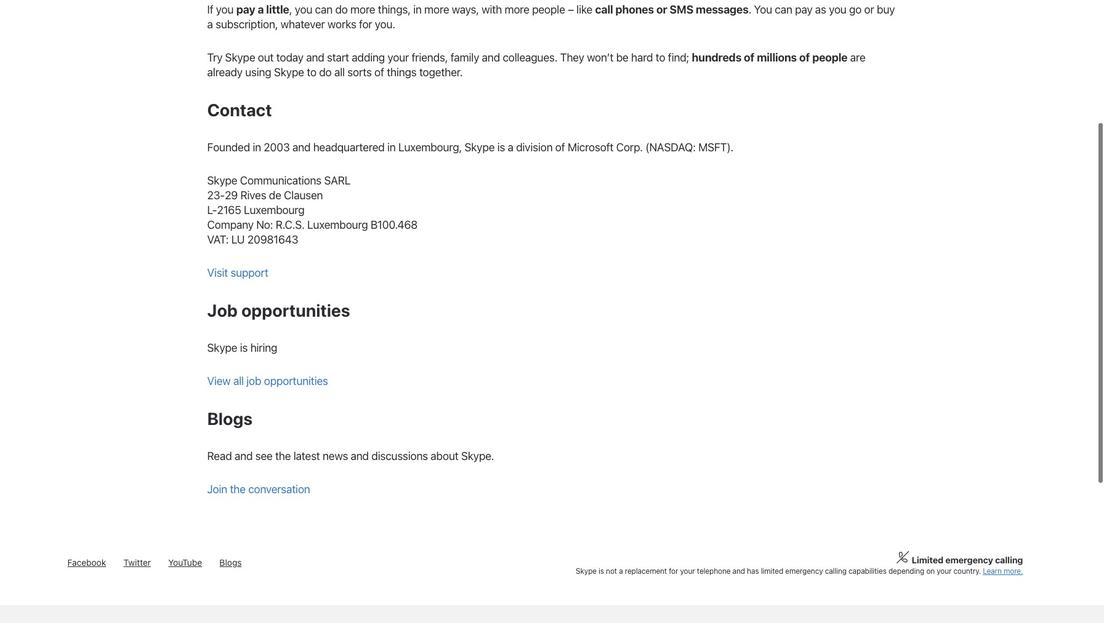 Task type: locate. For each thing, give the bounding box(es) containing it.
the right "join"
[[230, 483, 246, 496]]

3 more from the left
[[505, 3, 529, 16]]

opportunities
[[241, 300, 350, 321], [264, 375, 328, 388]]

opportunities up hiring
[[241, 300, 350, 321]]

1 horizontal spatial pay
[[795, 3, 812, 16]]

you right ',' in the left of the page
[[295, 3, 312, 16]]

1 more from the left
[[350, 3, 375, 16]]

can
[[315, 3, 332, 16], [775, 3, 792, 16]]

the right see
[[275, 450, 291, 463]]

skype up 23- at the top left of page
[[207, 174, 237, 187]]

1 horizontal spatial emergency
[[945, 555, 993, 566]]

1 vertical spatial all
[[233, 375, 244, 388]]

job
[[207, 300, 238, 321]]

and
[[306, 51, 324, 64], [482, 51, 500, 64], [292, 141, 311, 154], [235, 450, 253, 463], [351, 450, 369, 463], [732, 567, 745, 576]]

you
[[216, 3, 234, 16], [295, 3, 312, 16], [829, 3, 846, 16]]

is
[[497, 141, 505, 154], [240, 342, 248, 354], [599, 567, 604, 576]]

0 vertical spatial is
[[497, 141, 505, 154]]

using
[[245, 66, 271, 79]]

l-
[[207, 204, 217, 217]]

pay up subscription,
[[236, 3, 255, 16]]

and right "family"
[[482, 51, 500, 64]]

1 horizontal spatial luxembourg
[[307, 218, 368, 231]]

all left job
[[233, 375, 244, 388]]

–
[[568, 3, 574, 16]]

in right 'things,'
[[413, 3, 422, 16]]

things,
[[378, 3, 411, 16]]

2 horizontal spatial more
[[505, 3, 529, 16]]

to inside are already using skype to do all sorts of things together.
[[307, 66, 316, 79]]

0 horizontal spatial pay
[[236, 3, 255, 16]]

1 horizontal spatial more
[[424, 3, 449, 16]]

if you pay a little , you can do more things, in more ways, with more people – like call phones or sms messages
[[207, 3, 748, 16]]

0 vertical spatial calling
[[995, 555, 1023, 566]]

visit
[[207, 266, 228, 279]]

de
[[269, 189, 281, 202]]

2 horizontal spatial is
[[599, 567, 604, 576]]

2003
[[264, 141, 290, 154]]

1 vertical spatial emergency
[[785, 567, 823, 576]]

0 vertical spatial all
[[334, 66, 345, 79]]

in
[[413, 3, 422, 16], [253, 141, 261, 154], [387, 141, 396, 154]]

0 vertical spatial people
[[532, 3, 565, 16]]

if
[[207, 3, 213, 16]]

with
[[482, 3, 502, 16]]

view all job opportunities link
[[207, 375, 328, 388]]

today
[[276, 51, 303, 64]]

of right the 'millions'
[[799, 51, 810, 64]]

29
[[225, 189, 238, 202]]

people left are
[[812, 51, 848, 64]]

1 vertical spatial for
[[669, 567, 678, 576]]

1 vertical spatial the
[[230, 483, 246, 496]]

0 horizontal spatial in
[[253, 141, 261, 154]]

already
[[207, 66, 242, 79]]

emergency up country.
[[945, 555, 993, 566]]

visit support
[[207, 266, 268, 279]]

to left find;
[[656, 51, 665, 64]]

0 vertical spatial blogs
[[207, 409, 253, 429]]

emergency right limited
[[785, 567, 823, 576]]

all
[[334, 66, 345, 79], [233, 375, 244, 388]]

or left sms
[[656, 3, 667, 16]]

1 horizontal spatial for
[[669, 567, 678, 576]]

millions
[[757, 51, 797, 64]]

1 horizontal spatial you
[[295, 3, 312, 16]]

1 horizontal spatial can
[[775, 3, 792, 16]]

all down the start
[[334, 66, 345, 79]]

0 horizontal spatial is
[[240, 342, 248, 354]]

conversation
[[248, 483, 310, 496]]

latest
[[294, 450, 320, 463]]

2 pay from the left
[[795, 3, 812, 16]]

family
[[451, 51, 479, 64]]

skype down today
[[274, 66, 304, 79]]

contact
[[207, 100, 272, 120]]

they
[[560, 51, 584, 64]]

your up things
[[388, 51, 409, 64]]

capabilities
[[849, 567, 887, 576]]

2 more from the left
[[424, 3, 449, 16]]

1 vertical spatial do
[[319, 66, 332, 79]]

together.
[[419, 66, 463, 79]]

0 horizontal spatial you
[[216, 3, 234, 16]]

0 horizontal spatial more
[[350, 3, 375, 16]]

skype communications sarl 23-29 rives de clausen l-2165 luxembourg company no: r.c.s. luxembourg b100.468 vat: lu 20981643
[[207, 174, 418, 246]]

1 horizontal spatial all
[[334, 66, 345, 79]]

a left division
[[508, 141, 513, 154]]

skype.
[[461, 450, 494, 463]]

a right not
[[619, 567, 623, 576]]

you right 'if'
[[216, 3, 234, 16]]

of down adding
[[374, 66, 384, 79]]

1 vertical spatial luxembourg
[[307, 218, 368, 231]]

are already using skype to do all sorts of things together.
[[207, 51, 865, 79]]

founded
[[207, 141, 250, 154]]

phones
[[615, 3, 654, 16]]

a inside limited emergency calling skype is not a replacement for your telephone and has limited emergency calling capabilities depending on your country. learn more.
[[619, 567, 623, 576]]

for left you.
[[359, 18, 372, 31]]

blogs right 'youtube'
[[219, 558, 242, 568]]

luxembourg down de
[[244, 204, 304, 217]]

about
[[431, 450, 458, 463]]

luxembourg
[[244, 204, 304, 217], [307, 218, 368, 231]]

in left the 2003
[[253, 141, 261, 154]]

3 you from the left
[[829, 3, 846, 16]]

more right with
[[505, 3, 529, 16]]

ways,
[[452, 3, 479, 16]]

pay
[[236, 3, 255, 16], [795, 3, 812, 16]]

or right go
[[864, 3, 874, 16]]

colleagues.
[[503, 51, 557, 64]]

for
[[359, 18, 372, 31], [669, 567, 678, 576]]

can inside . you can pay as you go or buy a subscription, whatever works for you.
[[775, 3, 792, 16]]

2 or from the left
[[864, 3, 874, 16]]

2 horizontal spatial you
[[829, 3, 846, 16]]

1 horizontal spatial your
[[680, 567, 695, 576]]

works
[[328, 18, 356, 31]]

you right as
[[829, 3, 846, 16]]

can up 'works'
[[315, 3, 332, 16]]

blogs
[[207, 409, 253, 429], [219, 558, 242, 568]]

calling left capabilities
[[825, 567, 847, 576]]

2 can from the left
[[775, 3, 792, 16]]

do up 'works'
[[335, 3, 348, 16]]

is inside limited emergency calling skype is not a replacement for your telephone and has limited emergency calling capabilities depending on your country. learn more.
[[599, 567, 604, 576]]

to left sorts
[[307, 66, 316, 79]]

the
[[275, 450, 291, 463], [230, 483, 246, 496]]

1 horizontal spatial the
[[275, 450, 291, 463]]

all inside are already using skype to do all sorts of things together.
[[334, 66, 345, 79]]

hard
[[631, 51, 653, 64]]

twitter link
[[123, 558, 151, 568]]

for inside limited emergency calling skype is not a replacement for your telephone and has limited emergency calling capabilities depending on your country. learn more.
[[669, 567, 678, 576]]

0 vertical spatial luxembourg
[[244, 204, 304, 217]]

2 vertical spatial is
[[599, 567, 604, 576]]

can right you
[[775, 3, 792, 16]]

blogs up read on the bottom of page
[[207, 409, 253, 429]]

2 you from the left
[[295, 3, 312, 16]]

a down 'if'
[[207, 18, 213, 31]]

1 horizontal spatial people
[[812, 51, 848, 64]]

0 horizontal spatial all
[[233, 375, 244, 388]]

job
[[246, 375, 261, 388]]

your right 'on'
[[937, 567, 952, 576]]

0 vertical spatial the
[[275, 450, 291, 463]]

in left luxembourg,
[[387, 141, 396, 154]]

communications
[[240, 174, 321, 187]]

of inside are already using skype to do all sorts of things together.
[[374, 66, 384, 79]]

read and see the latest news and discussions about skype.
[[207, 450, 494, 463]]

1 pay from the left
[[236, 3, 255, 16]]

is left hiring
[[240, 342, 248, 354]]

opportunities right job
[[264, 375, 328, 388]]

facebook
[[68, 558, 106, 568]]

0 vertical spatial to
[[656, 51, 665, 64]]

0 horizontal spatial calling
[[825, 567, 847, 576]]

0 horizontal spatial do
[[319, 66, 332, 79]]

0 horizontal spatial your
[[388, 51, 409, 64]]

0 horizontal spatial or
[[656, 3, 667, 16]]

1 vertical spatial to
[[307, 66, 316, 79]]

more up 'works'
[[350, 3, 375, 16]]

0 vertical spatial for
[[359, 18, 372, 31]]

people
[[532, 3, 565, 16], [812, 51, 848, 64]]

1 horizontal spatial or
[[864, 3, 874, 16]]

,
[[289, 3, 292, 16]]

do down the start
[[319, 66, 332, 79]]

on
[[926, 567, 935, 576]]

(nasdaq:
[[645, 141, 696, 154]]

facebook link
[[68, 558, 106, 568]]

is left division
[[497, 141, 505, 154]]

has
[[747, 567, 759, 576]]

division
[[516, 141, 553, 154]]

0 vertical spatial emergency
[[945, 555, 993, 566]]

your left telephone
[[680, 567, 695, 576]]

0 horizontal spatial can
[[315, 3, 332, 16]]

start
[[327, 51, 349, 64]]

for right 'replacement'
[[669, 567, 678, 576]]

is left not
[[599, 567, 604, 576]]

discussions
[[371, 450, 428, 463]]

0 horizontal spatial luxembourg
[[244, 204, 304, 217]]

messages
[[696, 3, 748, 16]]

news
[[323, 450, 348, 463]]

call
[[595, 3, 613, 16]]

skype left not
[[576, 567, 597, 576]]

sms
[[670, 3, 693, 16]]

skype
[[225, 51, 255, 64], [274, 66, 304, 79], [465, 141, 495, 154], [207, 174, 237, 187], [207, 342, 237, 354], [576, 567, 597, 576]]

pay left as
[[795, 3, 812, 16]]

1 you from the left
[[216, 3, 234, 16]]

and left has
[[732, 567, 745, 576]]

more left the ways,
[[424, 3, 449, 16]]

1 horizontal spatial do
[[335, 3, 348, 16]]

or
[[656, 3, 667, 16], [864, 3, 874, 16]]

sorts
[[347, 66, 372, 79]]

luxembourg down sarl
[[307, 218, 368, 231]]

0 horizontal spatial for
[[359, 18, 372, 31]]

0 horizontal spatial to
[[307, 66, 316, 79]]

replacement
[[625, 567, 667, 576]]

do inside are already using skype to do all sorts of things together.
[[319, 66, 332, 79]]

2 horizontal spatial in
[[413, 3, 422, 16]]

1 vertical spatial calling
[[825, 567, 847, 576]]

calling up more.
[[995, 555, 1023, 566]]

people left –
[[532, 3, 565, 16]]

1 horizontal spatial is
[[497, 141, 505, 154]]



Task type: vqa. For each thing, say whether or not it's contained in the screenshot.
Copilot in Windows on the bottom
no



Task type: describe. For each thing, give the bounding box(es) containing it.
youtube
[[168, 558, 202, 568]]

little
[[266, 3, 289, 16]]

2 horizontal spatial your
[[937, 567, 952, 576]]

friends,
[[412, 51, 448, 64]]

of right division
[[555, 141, 565, 154]]

depending
[[888, 567, 924, 576]]

buy
[[877, 3, 895, 16]]

try skype out today and start adding your friends, family and colleagues. they won't be hard to find; hundreds of millions of people
[[207, 51, 848, 64]]

a inside . you can pay as you go or buy a subscription, whatever works for you.
[[207, 18, 213, 31]]

20981643
[[247, 233, 298, 246]]

lu
[[231, 233, 245, 246]]

skype inside limited emergency calling skype is not a replacement for your telephone and has limited emergency calling capabilities depending on your country. learn more.
[[576, 567, 597, 576]]

whatever
[[281, 18, 325, 31]]

hiring
[[250, 342, 277, 354]]

sarl
[[324, 174, 351, 187]]

skype up 'already'
[[225, 51, 255, 64]]

0 vertical spatial opportunities
[[241, 300, 350, 321]]

of left the 'millions'
[[744, 51, 754, 64]]

read
[[207, 450, 232, 463]]

learn more. link
[[983, 567, 1023, 576]]

find;
[[668, 51, 689, 64]]

and right the news
[[351, 450, 369, 463]]

job opportunities
[[207, 300, 350, 321]]

you
[[754, 3, 772, 16]]

a left little at the left of the page
[[258, 3, 264, 16]]

out
[[258, 51, 274, 64]]

youtube link
[[168, 558, 202, 568]]

1 horizontal spatial to
[[656, 51, 665, 64]]

won't
[[587, 51, 613, 64]]

adding
[[352, 51, 385, 64]]

and left see
[[235, 450, 253, 463]]

limited emergency calling skype is not a replacement for your telephone and has limited emergency calling capabilities depending on your country. learn more.
[[576, 555, 1023, 576]]

founded in 2003 and headquartered in luxembourg, skype is a division of microsoft corp. (nasdaq: msft).
[[207, 141, 733, 154]]

skype up view at the left
[[207, 342, 237, 354]]

luxembourg,
[[398, 141, 462, 154]]

you inside . you can pay as you go or buy a subscription, whatever works for you.
[[829, 3, 846, 16]]

see
[[255, 450, 273, 463]]

no:
[[256, 218, 273, 231]]

skype inside 'skype communications sarl 23-29 rives de clausen l-2165 luxembourg company no: r.c.s. luxembourg b100.468 vat: lu 20981643'
[[207, 174, 237, 187]]

join
[[207, 483, 227, 496]]

view all job opportunities
[[207, 375, 328, 388]]

1 horizontal spatial calling
[[995, 555, 1023, 566]]

headquartered
[[313, 141, 385, 154]]

join the conversation link
[[207, 483, 310, 496]]

hundreds
[[692, 51, 741, 64]]

and inside limited emergency calling skype is not a replacement for your telephone and has limited emergency calling capabilities depending on your country. learn more.
[[732, 567, 745, 576]]

1 vertical spatial is
[[240, 342, 248, 354]]

1 can from the left
[[315, 3, 332, 16]]

0 horizontal spatial the
[[230, 483, 246, 496]]

twitter
[[123, 558, 151, 568]]

clausen
[[284, 189, 323, 202]]

or inside . you can pay as you go or buy a subscription, whatever works for you.
[[864, 3, 874, 16]]

be
[[616, 51, 628, 64]]

company
[[207, 218, 254, 231]]

not
[[606, 567, 617, 576]]

corp.
[[616, 141, 643, 154]]

more.
[[1004, 567, 1023, 576]]

r.c.s.
[[276, 218, 305, 231]]

go
[[849, 3, 862, 16]]

.
[[748, 3, 751, 16]]

1 vertical spatial opportunities
[[264, 375, 328, 388]]

as
[[815, 3, 826, 16]]

for inside . you can pay as you go or buy a subscription, whatever works for you.
[[359, 18, 372, 31]]

rives
[[240, 189, 266, 202]]

skype inside are already using skype to do all sorts of things together.
[[274, 66, 304, 79]]

learn
[[983, 567, 1002, 576]]

0 horizontal spatial people
[[532, 3, 565, 16]]

view
[[207, 375, 231, 388]]

visit support link
[[207, 266, 268, 279]]

skype is hiring
[[207, 342, 277, 354]]

try
[[207, 51, 222, 64]]

are
[[850, 51, 865, 64]]

vat:
[[207, 233, 229, 246]]

things
[[387, 66, 417, 79]]

subscription,
[[216, 18, 278, 31]]

b100.468
[[371, 218, 418, 231]]

limited
[[912, 555, 943, 566]]

1 vertical spatial people
[[812, 51, 848, 64]]

support
[[231, 266, 268, 279]]

like
[[576, 3, 592, 16]]

pay inside . you can pay as you go or buy a subscription, whatever works for you.
[[795, 3, 812, 16]]

microsoft
[[568, 141, 613, 154]]

skype right luxembourg,
[[465, 141, 495, 154]]

1 vertical spatial blogs
[[219, 558, 242, 568]]

and left the start
[[306, 51, 324, 64]]

0 horizontal spatial emergency
[[785, 567, 823, 576]]

1 or from the left
[[656, 3, 667, 16]]

join the conversation
[[207, 483, 310, 496]]

country.
[[953, 567, 981, 576]]

. you can pay as you go or buy a subscription, whatever works for you.
[[207, 3, 895, 31]]

1 horizontal spatial in
[[387, 141, 396, 154]]

0 vertical spatial do
[[335, 3, 348, 16]]

and right the 2003
[[292, 141, 311, 154]]



